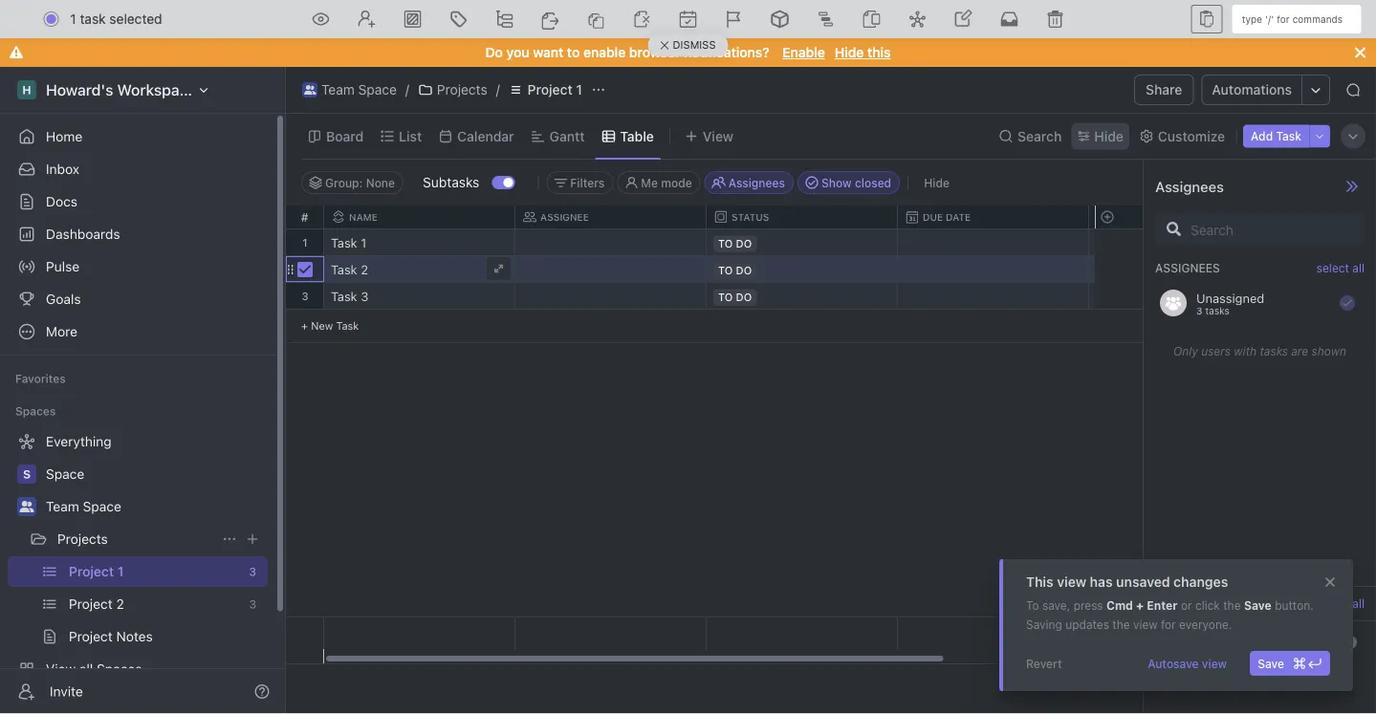 Task type: locate. For each thing, give the bounding box(es) containing it.
team space link
[[297, 78, 402, 101], [46, 492, 264, 522]]

tasks left are
[[1260, 344, 1288, 358]]

0 horizontal spatial /
[[405, 82, 409, 98]]

1 horizontal spatial hide
[[924, 176, 950, 189]]

select all right button.
[[1317, 597, 1365, 611]]

projects link up calendar 'link'
[[413, 78, 492, 101]]

1 vertical spatial view
[[1133, 618, 1158, 631]]

view up the assignees button
[[703, 128, 733, 144]]

0 horizontal spatial assignees
[[728, 176, 785, 189]]

grid
[[277, 206, 1280, 664]]

task for add
[[1276, 130, 1302, 143]]

2 inside 'press space to deselect this row.' row
[[361, 263, 368, 277]]

0 vertical spatial team space
[[321, 82, 397, 98]]

task for new
[[336, 319, 359, 332]]

spaces
[[15, 405, 56, 418], [97, 661, 142, 677]]

search button
[[993, 123, 1068, 150]]

hide button
[[1071, 123, 1129, 150]]

automations
[[1212, 82, 1292, 98]]

space link
[[46, 459, 264, 490]]

2 vertical spatial view
[[1202, 657, 1227, 670]]

2 horizontal spatial hide
[[1094, 128, 1124, 144]]

1 vertical spatial tasks
[[1260, 344, 1288, 358]]

press
[[1074, 599, 1103, 612]]

team space up board
[[321, 82, 397, 98]]

pulse link
[[8, 252, 268, 282]]

1 horizontal spatial the
[[1223, 599, 1241, 612]]

dashboards
[[46, 226, 120, 242]]

0 vertical spatial spaces
[[15, 405, 56, 418]]

do
[[485, 44, 503, 60]]

1 press space to deselect this row. row from the left
[[277, 256, 324, 283]]

new up automations
[[1240, 11, 1268, 27]]

project up project 2
[[69, 564, 114, 580]]

0 horizontal spatial 2
[[116, 596, 124, 612]]

view inside view button
[[703, 128, 733, 144]]

select
[[1317, 262, 1349, 275], [1317, 597, 1349, 611]]

1 inside tree
[[117, 564, 124, 580]]

assignees inside button
[[728, 176, 785, 189]]

home link
[[8, 121, 268, 152]]

due date button
[[898, 211, 1089, 224]]

1 vertical spatial project 1 link
[[69, 557, 241, 587]]

1 horizontal spatial assignees
[[1155, 178, 1224, 195]]

0 horizontal spatial projects link
[[57, 524, 214, 555]]

save inside "this view has unsaved changes to save, press cmd + enter or click the save button. saving updates the view for everyone."
[[1244, 599, 1272, 612]]

docs link
[[8, 186, 268, 217]]

0 vertical spatial to do cell
[[707, 230, 898, 255]]

board
[[326, 128, 364, 144]]

hide inside button
[[924, 176, 950, 189]]

1 horizontal spatial project 1
[[528, 82, 582, 98]]

0 vertical spatial space
[[358, 82, 397, 98]]

team space right user group icon
[[46, 499, 121, 514]]

view
[[703, 128, 733, 144], [46, 661, 76, 677]]

1 horizontal spatial projects
[[437, 82, 487, 98]]

dropdown menu image
[[954, 9, 973, 28], [634, 11, 651, 28], [898, 618, 1088, 649]]

unassigned
[[1196, 290, 1264, 305]]

spaces down project notes
[[97, 661, 142, 677]]

3 do from the top
[[736, 291, 752, 304]]

Search tasks... text field
[[1173, 168, 1365, 197]]

1 horizontal spatial tasks
[[1260, 344, 1288, 358]]

2 horizontal spatial view
[[1202, 657, 1227, 670]]

1 left task
[[70, 11, 76, 27]]

this
[[1026, 574, 1054, 590]]

projects link down space link at the bottom
[[57, 524, 214, 555]]

task down ‎task 2
[[331, 289, 357, 304]]

1 horizontal spatial spaces
[[97, 661, 142, 677]]

0 vertical spatial select
[[1317, 262, 1349, 275]]

to
[[567, 44, 580, 60], [718, 238, 733, 250], [718, 264, 733, 277], [718, 291, 733, 304]]

row group left task 3
[[277, 230, 324, 343]]

1 vertical spatial do
[[736, 264, 752, 277]]

0 horizontal spatial team space
[[46, 499, 121, 514]]

1 vertical spatial select all
[[1317, 597, 1365, 611]]

2 for project 2
[[116, 596, 124, 612]]

group: none
[[325, 176, 395, 189]]

only
[[1173, 344, 1198, 358]]

1 up project 2
[[117, 564, 124, 580]]

0 vertical spatial select all
[[1317, 262, 1365, 275]]

add task button
[[1243, 125, 1309, 148]]

1 vertical spatial projects link
[[57, 524, 214, 555]]

2 up task 3
[[361, 263, 368, 277]]

button.
[[1275, 599, 1314, 612]]

to for to do cell for task 3
[[718, 291, 733, 304]]

0 vertical spatial ‎task
[[331, 236, 357, 250]]

project down the want
[[528, 82, 573, 98]]

0 vertical spatial project 1
[[528, 82, 582, 98]]

space, , element
[[17, 465, 36, 484]]

1 vertical spatial select
[[1317, 597, 1349, 611]]

2 select from the top
[[1317, 597, 1349, 611]]

set priority image
[[725, 11, 743, 28]]

0 vertical spatial do
[[736, 238, 752, 250]]

1 vertical spatial the
[[1112, 618, 1130, 631]]

calendar link
[[453, 123, 514, 150]]

select all
[[1317, 262, 1365, 275], [1317, 597, 1365, 611]]

‎task up ‎task 2
[[331, 236, 357, 250]]

2 ‎task from the top
[[331, 263, 357, 277]]

0 vertical spatial the
[[1223, 599, 1241, 612]]

1 ‎task from the top
[[331, 236, 357, 250]]

row
[[324, 206, 1280, 229]]

view button
[[678, 114, 740, 159]]

upgrade link
[[1114, 6, 1206, 33]]

1 vertical spatial project 1
[[69, 564, 124, 580]]

to do cell
[[707, 230, 898, 255], [707, 256, 898, 282], [707, 283, 898, 309]]

project 1 link down the want
[[504, 78, 587, 101]]

1
[[70, 11, 76, 27], [576, 82, 582, 98], [361, 236, 366, 250], [302, 236, 308, 249], [117, 564, 124, 580]]

team space link up board
[[297, 78, 402, 101]]

row group down status dropdown button
[[324, 230, 1280, 343]]

date
[[946, 212, 971, 223]]

team right user group image
[[321, 82, 355, 98]]

1 vertical spatial hide
[[1094, 128, 1124, 144]]

0 horizontal spatial team space link
[[46, 492, 264, 522]]

2 vertical spatial to do
[[718, 291, 752, 304]]

0 horizontal spatial project 1 link
[[69, 557, 241, 587]]

search
[[1018, 128, 1062, 144]]

1 horizontal spatial projects link
[[413, 78, 492, 101]]

1 horizontal spatial view
[[703, 128, 733, 144]]

table
[[620, 128, 654, 144]]

status
[[732, 211, 769, 222]]

/ down do at the top left
[[496, 82, 500, 98]]

0 horizontal spatial view
[[46, 661, 76, 677]]

tasks inside unassigned 3 tasks
[[1205, 305, 1230, 316]]

1 vertical spatial save
[[1258, 657, 1284, 670]]

to do
[[718, 238, 752, 250], [718, 264, 752, 277], [718, 291, 752, 304]]

2 vertical spatial do
[[736, 291, 752, 304]]

2 press space to deselect this row. row from the left
[[324, 256, 1280, 283]]

projects up project 2
[[57, 531, 108, 547]]

1 vertical spatial view
[[46, 661, 76, 677]]

view down +
[[1133, 618, 1158, 631]]

subtasks
[[423, 174, 479, 190]]

list
[[399, 128, 422, 144]]

projects link
[[413, 78, 492, 101], [57, 524, 214, 555]]

1 vertical spatial team space link
[[46, 492, 264, 522]]

2 select all from the top
[[1317, 597, 1365, 611]]

1 vertical spatial space
[[46, 466, 84, 482]]

hide up due
[[924, 176, 950, 189]]

3 press space to deselect this row. row from the left
[[1095, 256, 1143, 283]]

projects down do at the top left
[[437, 82, 487, 98]]

tasks down unassigned at the right top
[[1205, 305, 1230, 316]]

team space
[[321, 82, 397, 98], [46, 499, 121, 514]]

0 horizontal spatial tasks
[[1205, 305, 1230, 316]]

all
[[1353, 262, 1365, 275], [1353, 597, 1365, 611], [79, 661, 93, 677]]

select all up shown
[[1317, 262, 1365, 275]]

projects inside tree
[[57, 531, 108, 547]]

to inside row
[[718, 264, 733, 277]]

tree containing everything
[[8, 427, 268, 714]]

0 vertical spatial projects
[[437, 82, 487, 98]]

1 to do cell from the top
[[707, 230, 898, 255]]

space down space link at the bottom
[[83, 499, 121, 514]]

assignees down 'customize'
[[1155, 178, 1224, 195]]

view all spaces link
[[8, 654, 264, 685]]

save inside button
[[1258, 657, 1284, 670]]

cell
[[515, 230, 707, 255], [898, 230, 1089, 255], [1089, 230, 1280, 255], [515, 256, 707, 282], [898, 256, 1089, 282], [1089, 256, 1280, 282], [515, 283, 707, 309], [898, 283, 1089, 309], [1089, 283, 1280, 309]]

select right button.
[[1317, 597, 1349, 611]]

status column header
[[707, 206, 902, 229]]

1 horizontal spatial team space link
[[297, 78, 402, 101]]

enter
[[1147, 599, 1178, 612]]

1 vertical spatial ‎task
[[331, 263, 357, 277]]

2 do from the top
[[736, 264, 752, 277]]

spaces inside view all spaces link
[[97, 661, 142, 677]]

for
[[1161, 618, 1176, 631]]

press space to select this row. row containing 1
[[286, 230, 324, 256]]

3 to do from the top
[[718, 291, 752, 304]]

1 vertical spatial spaces
[[97, 661, 142, 677]]

press space to deselect this row. row
[[277, 256, 324, 283], [324, 256, 1280, 283], [1095, 256, 1143, 283]]

0 vertical spatial task
[[1276, 130, 1302, 143]]

1 vertical spatial 2
[[116, 596, 124, 612]]

spaces down favorites
[[15, 405, 56, 418]]

filters
[[570, 176, 605, 189]]

0 horizontal spatial view
[[1057, 574, 1086, 590]]

2 / from the left
[[496, 82, 500, 98]]

press space to select this row. row
[[286, 230, 324, 256], [324, 230, 1280, 256], [1095, 230, 1143, 256], [286, 283, 324, 310], [324, 283, 1280, 310], [1095, 283, 1143, 310], [324, 618, 1280, 650]]

save,
[[1042, 599, 1070, 612]]

1 vertical spatial team space
[[46, 499, 121, 514]]

space up list link
[[358, 82, 397, 98]]

to do cell for ‎task 1
[[707, 230, 898, 255]]

saving
[[1026, 618, 1062, 631]]

press space to select this row. row containing ‎task 1
[[324, 230, 1280, 256]]

save button
[[1250, 651, 1330, 676]]

‎task 1
[[331, 236, 366, 250]]

row group
[[277, 230, 324, 343], [324, 230, 1280, 343], [1095, 230, 1143, 343], [1095, 618, 1143, 649]]

0 vertical spatial save
[[1244, 599, 1272, 612]]

task right add
[[1276, 130, 1302, 143]]

1 vertical spatial task
[[331, 289, 357, 304]]

team right user group icon
[[46, 499, 79, 514]]

2 for ‎task 2
[[361, 263, 368, 277]]

hide right search
[[1094, 128, 1124, 144]]

view up save,
[[1057, 574, 1086, 590]]

space down everything
[[46, 466, 84, 482]]

favorites button
[[8, 367, 73, 390]]

view
[[1057, 574, 1086, 590], [1133, 618, 1158, 631], [1202, 657, 1227, 670]]

project 1 down the want
[[528, 82, 582, 98]]

assignees up status
[[728, 176, 785, 189]]

1 horizontal spatial new
[[1240, 11, 1268, 27]]

‎task 2
[[331, 263, 368, 277]]

everything link
[[8, 427, 264, 457]]

save
[[1244, 599, 1272, 612], [1258, 657, 1284, 670]]

me mode button
[[617, 171, 701, 194]]

search...
[[644, 11, 699, 27]]

view inside view all spaces link
[[46, 661, 76, 677]]

1 vertical spatial new
[[311, 319, 333, 332]]

browser
[[629, 44, 680, 60]]

me
[[641, 176, 658, 189]]

2 vertical spatial hide
[[924, 176, 950, 189]]

2 to do cell from the top
[[707, 256, 898, 282]]

0 vertical spatial 2
[[361, 263, 368, 277]]

0 horizontal spatial team
[[46, 499, 79, 514]]

project 1 inside tree
[[69, 564, 124, 580]]

view for view all spaces
[[46, 661, 76, 677]]

new down task 3
[[311, 319, 333, 332]]

2 to do from the top
[[718, 264, 752, 277]]

press space to deselect this row. row left ‎task 2
[[277, 256, 324, 283]]

list link
[[395, 123, 422, 150]]

project up view all spaces
[[69, 629, 113, 645]]

project 1 up project 2
[[69, 564, 124, 580]]

0 vertical spatial view
[[1057, 574, 1086, 590]]

1 down name
[[361, 236, 366, 250]]

view for autosave
[[1202, 657, 1227, 670]]

2 vertical spatial to do cell
[[707, 283, 898, 309]]

1 horizontal spatial project 1 link
[[504, 78, 587, 101]]

0 vertical spatial hide
[[835, 44, 864, 60]]

new inside button
[[1240, 11, 1268, 27]]

row group containing ‎task 1
[[324, 230, 1280, 343]]

view inside button
[[1202, 657, 1227, 670]]

3 to do cell from the top
[[707, 283, 898, 309]]

task down task 3
[[336, 319, 359, 332]]

project 1 link up project 2 link
[[69, 557, 241, 587]]

view up invite
[[46, 661, 76, 677]]

click
[[1195, 599, 1220, 612]]

1 horizontal spatial 2
[[361, 263, 368, 277]]

more
[[46, 324, 77, 339]]

1 vertical spatial to do
[[718, 264, 752, 277]]

view down everyone. on the bottom right of the page
[[1202, 657, 1227, 670]]

0 horizontal spatial project 1
[[69, 564, 124, 580]]

to do for ‎task 1
[[718, 238, 752, 250]]

press space to deselect this row. row containing ‎task 2
[[324, 256, 1280, 283]]

save down button.
[[1258, 657, 1284, 670]]

all inside tree
[[79, 661, 93, 677]]

project 1 link
[[504, 78, 587, 101], [69, 557, 241, 587]]

home
[[46, 129, 82, 144]]

enable
[[583, 44, 626, 60]]

2 inside tree
[[116, 596, 124, 612]]

dismiss
[[673, 39, 716, 52]]

2 up project notes
[[116, 596, 124, 612]]

changes
[[1174, 574, 1228, 590]]

2 vertical spatial all
[[79, 661, 93, 677]]

press space to deselect this row. row down status dropdown button
[[324, 256, 1280, 283]]

0 vertical spatial tasks
[[1205, 305, 1230, 316]]

project 1
[[528, 82, 582, 98], [69, 564, 124, 580]]

0 vertical spatial view
[[703, 128, 733, 144]]

‎task
[[331, 236, 357, 250], [331, 263, 357, 277]]

1 vertical spatial team
[[46, 499, 79, 514]]

1 horizontal spatial /
[[496, 82, 500, 98]]

2 vertical spatial task
[[336, 319, 359, 332]]

the right click
[[1223, 599, 1241, 612]]

hide left this
[[835, 44, 864, 60]]

0 vertical spatial new
[[1240, 11, 1268, 27]]

are
[[1291, 344, 1308, 358]]

1 to do from the top
[[718, 238, 752, 250]]

save left button.
[[1244, 599, 1272, 612]]

‎task down ‎task 1
[[331, 263, 357, 277]]

select down search "field"
[[1317, 262, 1349, 275]]

more button
[[8, 317, 268, 347]]

1 vertical spatial all
[[1353, 597, 1365, 611]]

task inside button
[[1276, 130, 1302, 143]]

automations button
[[1202, 76, 1302, 104]]

/ up list
[[405, 82, 409, 98]]

1 vertical spatial to do cell
[[707, 256, 898, 282]]

press space to deselect this row. row left assignees
[[1095, 256, 1143, 283]]

0 vertical spatial project 1 link
[[504, 78, 587, 101]]

view all spaces
[[46, 661, 142, 677]]

the down cmd
[[1112, 618, 1130, 631]]

grid containing ‎task 1
[[277, 206, 1280, 664]]

1 do from the top
[[736, 238, 752, 250]]

0 horizontal spatial projects
[[57, 531, 108, 547]]

assignees
[[728, 176, 785, 189], [1155, 178, 1224, 195]]

1 horizontal spatial team
[[321, 82, 355, 98]]

row containing name
[[324, 206, 1280, 229]]

team space link down space link at the bottom
[[46, 492, 264, 522]]

1 vertical spatial projects
[[57, 531, 108, 547]]

to for 2nd to do cell from the bottom
[[718, 264, 733, 277]]

0 vertical spatial to do
[[718, 238, 752, 250]]

0 horizontal spatial new
[[311, 319, 333, 332]]

calendar
[[457, 128, 514, 144]]

tree
[[8, 427, 268, 714]]

tree inside sidebar navigation
[[8, 427, 268, 714]]

space
[[358, 82, 397, 98], [46, 466, 84, 482], [83, 499, 121, 514]]

1 horizontal spatial view
[[1133, 618, 1158, 631]]

new for new task
[[311, 319, 333, 332]]

filters button
[[546, 171, 613, 194]]

show closed
[[821, 176, 891, 189]]



Task type: vqa. For each thing, say whether or not it's contained in the screenshot.
Hide
yes



Task type: describe. For each thing, give the bounding box(es) containing it.
revert
[[1026, 657, 1062, 670]]

revert button
[[1018, 651, 1070, 676]]

project notes
[[69, 629, 153, 645]]

0 vertical spatial all
[[1353, 262, 1365, 275]]

type '/' for commands field
[[1232, 5, 1361, 33]]

3 inside unassigned 3 tasks
[[1196, 305, 1203, 316]]

new task
[[311, 319, 359, 332]]

howard's
[[46, 81, 113, 99]]

to do for task 3
[[718, 291, 752, 304]]

row inside grid
[[324, 206, 1280, 229]]

press space to deselect this row. row for task 3
[[324, 256, 1280, 283]]

assignee button
[[515, 210, 707, 224]]

+
[[1136, 599, 1144, 612]]

project 2
[[69, 596, 124, 612]]

table link
[[616, 123, 654, 150]]

upgrade
[[1141, 11, 1196, 27]]

#
[[301, 210, 308, 224]]

customize
[[1158, 128, 1225, 144]]

shown
[[1312, 344, 1346, 358]]

share button
[[1134, 75, 1194, 105]]

has
[[1090, 574, 1113, 590]]

row group left assignees
[[1095, 230, 1143, 343]]

project inside "link"
[[69, 629, 113, 645]]

1 select from the top
[[1317, 262, 1349, 275]]

sidebar navigation
[[0, 67, 290, 714]]

everyone.
[[1179, 618, 1232, 631]]

subtasks button
[[415, 167, 492, 198]]

project notes link
[[69, 622, 264, 652]]

due date
[[923, 212, 971, 223]]

⌘k
[[809, 11, 829, 27]]

gantt
[[550, 128, 585, 144]]

assignee
[[540, 211, 589, 222]]

project up project notes
[[69, 596, 113, 612]]

selected
[[109, 11, 162, 27]]

press space to deselect this row. row for 3
[[277, 256, 324, 283]]

name
[[349, 211, 378, 222]]

1 task selected
[[70, 11, 162, 27]]

customize button
[[1133, 123, 1231, 150]]

view for view
[[703, 128, 733, 144]]

team space inside sidebar navigation
[[46, 499, 121, 514]]

or
[[1181, 599, 1192, 612]]

assignees
[[1155, 262, 1220, 275]]

everything
[[46, 434, 112, 449]]

to for to do cell corresponding to ‎task 1
[[718, 238, 733, 250]]

docs
[[46, 194, 77, 209]]

user group image
[[20, 501, 34, 513]]

task
[[80, 11, 106, 27]]

project 2 link
[[69, 589, 241, 620]]

do for 1
[[736, 238, 752, 250]]

2 vertical spatial space
[[83, 499, 121, 514]]

1 select all from the top
[[1317, 262, 1365, 275]]

to do inside 'press space to deselect this row.' row
[[718, 264, 752, 277]]

do for 3
[[736, 291, 752, 304]]

new button
[[1213, 4, 1280, 34]]

cmd
[[1106, 599, 1133, 612]]

row group down cmd
[[1095, 618, 1143, 649]]

this
[[867, 44, 891, 60]]

add
[[1251, 130, 1273, 143]]

closed
[[855, 176, 891, 189]]

to do cell for task 3
[[707, 283, 898, 309]]

1 horizontal spatial team space
[[321, 82, 397, 98]]

‎task for ‎task 1
[[331, 236, 357, 250]]

board link
[[322, 123, 364, 150]]

team inside tree
[[46, 499, 79, 514]]

‎task for ‎task 2
[[331, 263, 357, 277]]

due date column header
[[898, 206, 1093, 229]]

1 / from the left
[[405, 82, 409, 98]]

show closed button
[[798, 171, 900, 194]]

1 up the gantt
[[576, 82, 582, 98]]

due
[[923, 212, 943, 223]]

mode
[[661, 176, 692, 189]]

assignee column header
[[515, 206, 711, 229]]

howard's workspace, , element
[[17, 80, 36, 99]]

Search field
[[1155, 214, 1365, 245]]

0 horizontal spatial spaces
[[15, 405, 56, 418]]

assignees button
[[704, 171, 794, 194]]

name button
[[324, 210, 515, 224]]

unassigned 3 tasks
[[1196, 290, 1264, 316]]

inbox link
[[8, 154, 268, 185]]

goals
[[46, 291, 81, 307]]

0 horizontal spatial hide
[[835, 44, 864, 60]]

projects link inside sidebar navigation
[[57, 524, 214, 555]]

autosave
[[1148, 657, 1199, 670]]

group:
[[325, 176, 363, 189]]

name column header
[[324, 206, 519, 229]]

gantt link
[[546, 123, 585, 150]]

row group containing 1
[[277, 230, 324, 343]]

0 vertical spatial team
[[321, 82, 355, 98]]

dashboards link
[[8, 219, 268, 250]]

add task
[[1251, 130, 1302, 143]]

unsaved
[[1116, 574, 1170, 590]]

view for this
[[1057, 574, 1086, 590]]

0 horizontal spatial the
[[1112, 618, 1130, 631]]

1 down the #
[[302, 236, 308, 249]]

view button
[[678, 123, 740, 150]]

hide button
[[916, 171, 957, 194]]

to
[[1026, 599, 1039, 612]]

h
[[22, 83, 31, 97]]

pulse
[[46, 259, 80, 274]]

status button
[[707, 210, 898, 224]]

only users with tasks are shown
[[1173, 344, 1346, 358]]

me mode
[[641, 176, 692, 189]]

new for new
[[1240, 11, 1268, 27]]

do you want to enable browser notifications? enable hide this
[[485, 44, 891, 60]]

notifications?
[[684, 44, 769, 60]]

press space to select this row. row containing task 3
[[324, 283, 1280, 310]]

press space to select this row. row containing 3
[[286, 283, 324, 310]]

howard's workspace
[[46, 81, 196, 99]]

autosave view
[[1148, 657, 1227, 670]]

hide inside dropdown button
[[1094, 128, 1124, 144]]

s
[[23, 468, 31, 481]]

0 vertical spatial projects link
[[413, 78, 492, 101]]

0 vertical spatial team space link
[[297, 78, 402, 101]]

task inside "press space to select this row." row
[[331, 289, 357, 304]]

show
[[821, 176, 852, 189]]

notes
[[116, 629, 153, 645]]

updates
[[1066, 618, 1109, 631]]

user group image
[[304, 85, 316, 95]]



